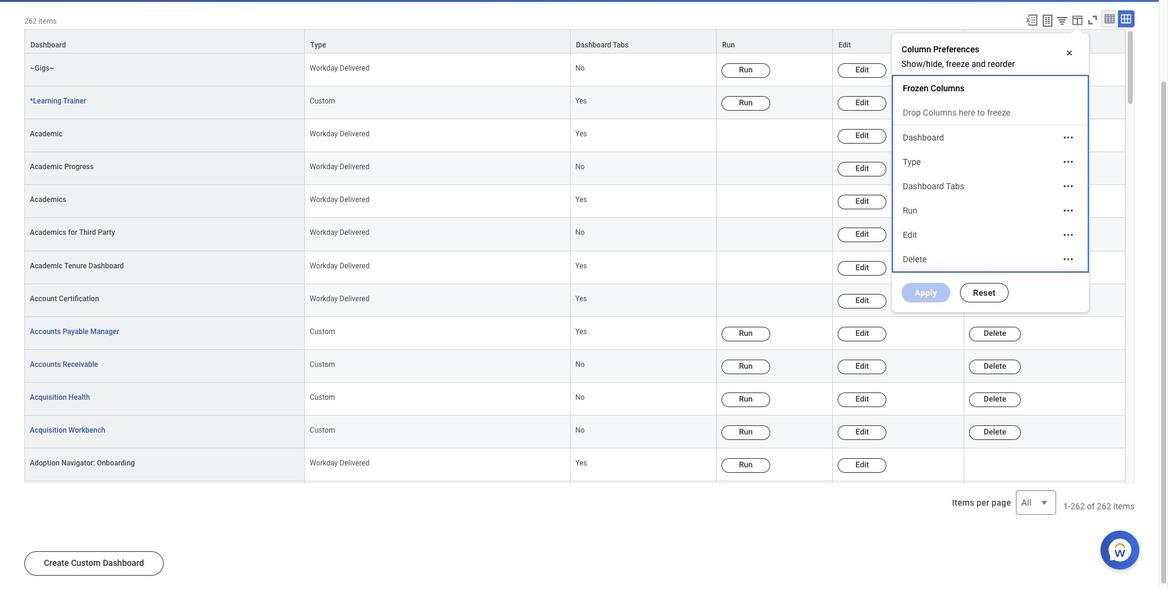Task type: describe. For each thing, give the bounding box(es) containing it.
x small image
[[1064, 47, 1076, 59]]

1 vertical spatial type
[[903, 157, 921, 167]]

2 delete button from the top
[[970, 327, 1021, 341]]

4 yes from the top
[[576, 261, 587, 270]]

~gigs~ element
[[30, 62, 54, 72]]

7 yes from the top
[[576, 459, 587, 467]]

items inside status
[[1114, 502, 1135, 511]]

*learning trainer link
[[30, 94, 86, 105]]

accounts for accounts payable manager
[[30, 327, 61, 336]]

workday for academics for third party
[[310, 229, 338, 237]]

1 edit row from the top
[[24, 119, 1126, 152]]

12 edit button from the top
[[838, 425, 887, 440]]

workday delivered for academics
[[310, 196, 370, 204]]

adoption navigator: onboarding element
[[30, 456, 135, 467]]

related actions image for dashboard
[[1063, 131, 1075, 144]]

delivered for academics for third party
[[340, 229, 370, 237]]

*learning trainer
[[30, 97, 86, 105]]

~gigs~
[[30, 64, 54, 72]]

column
[[902, 44, 931, 54]]

3 edit button from the top
[[838, 129, 887, 144]]

reset button
[[960, 283, 1009, 302]]

2 no from the top
[[576, 163, 585, 171]]

delete inside popup button
[[970, 41, 991, 49]]

academic progress element
[[30, 160, 94, 171]]

4 edit row from the top
[[24, 218, 1126, 251]]

academic tenure dashboard element
[[30, 259, 124, 270]]

custom for accounts receivable
[[310, 360, 335, 369]]

5 edit button from the top
[[838, 195, 887, 210]]

academics for academics for third party
[[30, 229, 66, 237]]

5 no from the top
[[576, 393, 585, 402]]

academic progress
[[30, 163, 94, 171]]

navigator:
[[61, 459, 95, 467]]

show/hide,
[[902, 59, 944, 69]]

6 edit row from the top
[[24, 284, 1126, 317]]

dashboard tabs button
[[571, 30, 716, 53]]

workday delivered for account certification
[[310, 294, 370, 303]]

acquisition workbench link
[[30, 424, 105, 435]]

delivered for academics
[[340, 196, 370, 204]]

3 edit row from the top
[[24, 185, 1126, 218]]

freeze inside column preferences show/hide, freeze and reorder
[[946, 59, 970, 69]]

dashboard tabs inside "popup button"
[[576, 41, 629, 49]]

here
[[959, 108, 976, 117]]

7 edit button from the top
[[838, 261, 887, 275]]

dashboard inside popup button
[[30, 41, 66, 49]]

items per page
[[952, 498, 1012, 508]]

items
[[952, 498, 975, 508]]

run button
[[717, 30, 833, 53]]

accounts payable manager
[[30, 327, 119, 336]]

6 run button from the top
[[722, 425, 771, 440]]

1 horizontal spatial 262
[[1071, 502, 1085, 511]]

2 workday delivered from the top
[[310, 130, 370, 138]]

acquisition for acquisition workbench
[[30, 426, 67, 435]]

0 horizontal spatial items
[[38, 17, 57, 26]]

262 items
[[24, 17, 57, 26]]

7 row from the top
[[24, 416, 1126, 449]]

type button
[[305, 30, 570, 53]]

delivered for academic progress
[[340, 163, 370, 171]]

trainer
[[63, 97, 86, 105]]

reset
[[973, 288, 996, 298]]

academic for academic element
[[30, 130, 63, 138]]

manager
[[90, 327, 119, 336]]

accounts payable manager link
[[30, 325, 119, 336]]

columns for drop
[[923, 108, 957, 117]]

2 yes from the top
[[576, 130, 587, 138]]

payable
[[63, 327, 89, 336]]

tenure
[[64, 261, 87, 270]]

5 edit row from the top
[[24, 251, 1126, 284]]

related actions image for delete
[[1063, 253, 1075, 265]]

export to excel image
[[1026, 13, 1039, 27]]

workday for academic progress
[[310, 163, 338, 171]]

workday for academics
[[310, 196, 338, 204]]

related actions image for edit
[[1063, 229, 1075, 241]]

6 yes from the top
[[576, 327, 587, 336]]

certification
[[59, 294, 99, 303]]

tabs inside dialog
[[946, 181, 965, 191]]

dashboard inside "popup button"
[[576, 41, 612, 49]]

6 row from the top
[[24, 383, 1126, 416]]

10 edit button from the top
[[838, 360, 887, 374]]

1-262 of 262 items status
[[1064, 500, 1135, 513]]

2 horizontal spatial 262
[[1097, 502, 1112, 511]]

related actions image for dashboard tabs
[[1063, 180, 1075, 192]]

drop
[[903, 108, 921, 117]]

academic element
[[30, 127, 63, 138]]

create custom dashboard button
[[24, 551, 164, 576]]

5 run button from the top
[[722, 392, 771, 407]]

related actions image for run
[[1063, 205, 1075, 217]]

apply
[[915, 288, 938, 298]]

delivered for ~gigs~
[[340, 64, 370, 72]]

progress
[[64, 163, 94, 171]]

fullscreen image
[[1086, 13, 1100, 27]]

2 delivered from the top
[[340, 130, 370, 138]]

workday for ~gigs~
[[310, 64, 338, 72]]

page
[[992, 498, 1012, 508]]

3 run button from the top
[[722, 327, 771, 341]]

dashboard button
[[25, 30, 304, 53]]

academics element
[[30, 193, 66, 204]]

3 yes from the top
[[576, 196, 587, 204]]

delete button for acquisition workbench
[[970, 425, 1021, 440]]

workday for adoption navigator: onboarding
[[310, 459, 338, 467]]

7 run button from the top
[[722, 458, 771, 473]]

acquisition workbench
[[30, 426, 105, 435]]

academics for third party element
[[30, 226, 115, 237]]

select to filter grid data image
[[1056, 14, 1069, 27]]

accounts receivable link
[[30, 358, 98, 369]]

3 row from the top
[[24, 87, 1126, 119]]

adoption navigator: onboarding
[[30, 459, 135, 467]]

academic for academic tenure dashboard
[[30, 261, 63, 270]]

4 delete button from the top
[[970, 392, 1021, 407]]

9 row from the top
[[24, 481, 1126, 514]]

workday delivered for academics for third party
[[310, 229, 370, 237]]

click to view/edit grid preferences image
[[1071, 13, 1085, 27]]

dialog containing column preferences
[[892, 21, 1090, 313]]

edit button
[[833, 30, 964, 53]]

items per page element
[[951, 483, 1057, 522]]

*learning
[[30, 97, 62, 105]]

1-
[[1064, 502, 1071, 511]]



Task type: locate. For each thing, give the bounding box(es) containing it.
0 vertical spatial tabs
[[613, 41, 629, 49]]

1 horizontal spatial freeze
[[988, 108, 1011, 117]]

toolbar
[[1020, 10, 1135, 29]]

9 edit button from the top
[[838, 327, 887, 341]]

academic
[[30, 130, 63, 138], [30, 163, 63, 171], [30, 261, 63, 270]]

third
[[79, 229, 96, 237]]

columns for frozen
[[931, 83, 965, 93]]

related actions image for type
[[1063, 156, 1075, 168]]

2 acquisition from the top
[[30, 426, 67, 435]]

3 no from the top
[[576, 229, 585, 237]]

delete button
[[970, 96, 1021, 111], [970, 327, 1021, 341], [970, 360, 1021, 374], [970, 392, 1021, 407], [970, 425, 1021, 440]]

5 row from the top
[[24, 350, 1126, 383]]

custom
[[310, 97, 335, 105], [310, 327, 335, 336], [310, 360, 335, 369], [310, 393, 335, 402], [310, 426, 335, 435], [71, 558, 101, 568]]

academics for academics element
[[30, 196, 66, 204]]

accounts receivable
[[30, 360, 98, 369]]

related actions image
[[1063, 131, 1075, 144], [1063, 156, 1075, 168], [1063, 229, 1075, 241]]

workday for academic tenure dashboard
[[310, 261, 338, 270]]

0 horizontal spatial 262
[[24, 17, 37, 26]]

workday delivered for ~gigs~
[[310, 64, 370, 72]]

1 row from the top
[[24, 29, 1126, 54]]

5 workday from the top
[[310, 229, 338, 237]]

academic left tenure
[[30, 261, 63, 270]]

1 related actions image from the top
[[1063, 180, 1075, 192]]

7 workday from the top
[[310, 294, 338, 303]]

delivered for adoption navigator: onboarding
[[340, 459, 370, 467]]

workbench
[[69, 426, 105, 435]]

1 edit button from the top
[[838, 63, 887, 78]]

academics
[[30, 196, 66, 204], [30, 229, 66, 237]]

1 academic from the top
[[30, 130, 63, 138]]

1-262 of 262 items
[[1064, 502, 1135, 511]]

1 vertical spatial accounts
[[30, 360, 61, 369]]

2 workday from the top
[[310, 130, 338, 138]]

column preferences show/hide, freeze and reorder
[[902, 44, 1015, 69]]

1 accounts from the top
[[30, 327, 61, 336]]

5 delivered from the top
[[340, 229, 370, 237]]

1 related actions image from the top
[[1063, 131, 1075, 144]]

1 vertical spatial acquisition
[[30, 426, 67, 435]]

262 left of
[[1071, 502, 1085, 511]]

1 horizontal spatial tabs
[[946, 181, 965, 191]]

accounts
[[30, 327, 61, 336], [30, 360, 61, 369]]

per
[[977, 498, 990, 508]]

acquisition health link
[[30, 391, 90, 402]]

delete
[[970, 41, 991, 49], [984, 98, 1007, 107], [903, 254, 927, 264], [984, 328, 1007, 338], [984, 361, 1007, 371], [984, 394, 1007, 403], [984, 427, 1007, 436]]

7 workday delivered from the top
[[310, 294, 370, 303]]

1 vertical spatial academics
[[30, 229, 66, 237]]

262 right of
[[1097, 502, 1112, 511]]

6 no from the top
[[576, 426, 585, 435]]

type
[[310, 41, 326, 49], [903, 157, 921, 167]]

0 horizontal spatial freeze
[[946, 59, 970, 69]]

run button
[[722, 63, 771, 78], [722, 96, 771, 111], [722, 327, 771, 341], [722, 360, 771, 374], [722, 392, 771, 407], [722, 425, 771, 440], [722, 458, 771, 473]]

5 yes from the top
[[576, 294, 587, 303]]

apply button
[[902, 283, 951, 302]]

row
[[24, 29, 1126, 54], [24, 54, 1126, 87], [24, 87, 1126, 119], [24, 317, 1126, 350], [24, 350, 1126, 383], [24, 383, 1126, 416], [24, 416, 1126, 449], [24, 449, 1126, 481], [24, 481, 1126, 514]]

dashboard inside button
[[103, 558, 144, 568]]

1 horizontal spatial dashboard tabs
[[903, 181, 965, 191]]

no
[[576, 64, 585, 72], [576, 163, 585, 171], [576, 229, 585, 237], [576, 360, 585, 369], [576, 393, 585, 402], [576, 426, 585, 435]]

3 academic from the top
[[30, 261, 63, 270]]

8 edit button from the top
[[838, 294, 887, 308]]

1 vertical spatial dashboard tabs
[[903, 181, 965, 191]]

custom for acquisition health
[[310, 393, 335, 402]]

2 academics from the top
[[30, 229, 66, 237]]

0 vertical spatial academics
[[30, 196, 66, 204]]

academics left for
[[30, 229, 66, 237]]

columns down frozen columns
[[923, 108, 957, 117]]

academic down the *learning
[[30, 130, 63, 138]]

account
[[30, 294, 57, 303]]

workday delivered for academic tenure dashboard
[[310, 261, 370, 270]]

frozen
[[903, 83, 929, 93]]

drop columns here to freeze
[[903, 108, 1011, 117]]

6 workday delivered from the top
[[310, 261, 370, 270]]

1 delivered from the top
[[340, 64, 370, 72]]

262
[[24, 17, 37, 26], [1071, 502, 1085, 511], [1097, 502, 1112, 511]]

11 edit button from the top
[[838, 392, 887, 407]]

cell
[[965, 54, 1126, 87], [717, 119, 833, 152], [965, 119, 1126, 152], [717, 152, 833, 185], [965, 152, 1126, 185], [717, 185, 833, 218], [965, 185, 1126, 218], [717, 218, 833, 251], [965, 218, 1126, 251], [717, 251, 833, 284], [965, 251, 1126, 284], [717, 284, 833, 317], [965, 284, 1126, 317], [965, 449, 1126, 481], [305, 481, 571, 514], [571, 481, 717, 514], [717, 481, 833, 514], [833, 481, 965, 514], [965, 481, 1126, 514]]

0 vertical spatial acquisition
[[30, 393, 67, 402]]

1 academics from the top
[[30, 196, 66, 204]]

1 vertical spatial freeze
[[988, 108, 1011, 117]]

of
[[1087, 502, 1095, 511]]

2 edit row from the top
[[24, 152, 1126, 185]]

0 vertical spatial related actions image
[[1063, 180, 1075, 192]]

delivered for account certification
[[340, 294, 370, 303]]

2 vertical spatial related actions image
[[1063, 229, 1075, 241]]

acquisition up adoption
[[30, 426, 67, 435]]

edit button
[[838, 63, 887, 78], [838, 96, 887, 111], [838, 129, 887, 144], [838, 162, 887, 177], [838, 195, 887, 210], [838, 228, 887, 243], [838, 261, 887, 275], [838, 294, 887, 308], [838, 327, 887, 341], [838, 360, 887, 374], [838, 392, 887, 407], [838, 425, 887, 440], [838, 458, 887, 473]]

tabs inside "popup button"
[[613, 41, 629, 49]]

4 no from the top
[[576, 360, 585, 369]]

academic up academics element
[[30, 163, 63, 171]]

edit inside popup button
[[839, 41, 851, 49]]

create
[[44, 558, 69, 568]]

academics down academic progress
[[30, 196, 66, 204]]

dashboard tabs
[[576, 41, 629, 49], [903, 181, 965, 191]]

1 vertical spatial tabs
[[946, 181, 965, 191]]

for
[[68, 229, 77, 237]]

0 horizontal spatial type
[[310, 41, 326, 49]]

edit row
[[24, 119, 1126, 152], [24, 152, 1126, 185], [24, 185, 1126, 218], [24, 218, 1126, 251], [24, 251, 1126, 284], [24, 284, 1126, 317]]

freeze down "preferences"
[[946, 59, 970, 69]]

2 run button from the top
[[722, 96, 771, 111]]

6 delivered from the top
[[340, 261, 370, 270]]

0 vertical spatial related actions image
[[1063, 131, 1075, 144]]

academic tenure dashboard
[[30, 261, 124, 270]]

accounts left payable
[[30, 327, 61, 336]]

2 vertical spatial academic
[[30, 261, 63, 270]]

row header
[[24, 481, 305, 514]]

academics for third party
[[30, 229, 115, 237]]

workday delivered
[[310, 64, 370, 72], [310, 130, 370, 138], [310, 163, 370, 171], [310, 196, 370, 204], [310, 229, 370, 237], [310, 261, 370, 270], [310, 294, 370, 303], [310, 459, 370, 467]]

account certification element
[[30, 292, 99, 303]]

custom inside button
[[71, 558, 101, 568]]

1 no from the top
[[576, 64, 585, 72]]

expand table image
[[1121, 13, 1133, 25]]

delivered
[[340, 64, 370, 72], [340, 130, 370, 138], [340, 163, 370, 171], [340, 196, 370, 204], [340, 229, 370, 237], [340, 261, 370, 270], [340, 294, 370, 303], [340, 459, 370, 467]]

row containing dashboard
[[24, 29, 1126, 54]]

3 delete button from the top
[[970, 360, 1021, 374]]

columns
[[931, 83, 965, 93], [923, 108, 957, 117]]

delivered for academic tenure dashboard
[[340, 261, 370, 270]]

8 row from the top
[[24, 449, 1126, 481]]

1 vertical spatial items
[[1114, 502, 1135, 511]]

export to worksheets image
[[1041, 13, 1055, 28]]

1 acquisition from the top
[[30, 393, 67, 402]]

accounts for accounts receivable
[[30, 360, 61, 369]]

1 vertical spatial columns
[[923, 108, 957, 117]]

262 up ~gigs~ element
[[24, 17, 37, 26]]

8 workday delivered from the top
[[310, 459, 370, 467]]

6 edit button from the top
[[838, 228, 887, 243]]

tabs
[[613, 41, 629, 49], [946, 181, 965, 191]]

2 edit button from the top
[[838, 96, 887, 111]]

receivable
[[63, 360, 98, 369]]

4 edit button from the top
[[838, 162, 887, 177]]

academic for academic progress
[[30, 163, 63, 171]]

delete button for accounts receivable
[[970, 360, 1021, 374]]

1 vertical spatial related actions image
[[1063, 156, 1075, 168]]

onboarding
[[97, 459, 135, 467]]

custom for *learning trainer
[[310, 97, 335, 105]]

5 delete button from the top
[[970, 425, 1021, 440]]

1 workday delivered from the top
[[310, 64, 370, 72]]

dashboard
[[30, 41, 66, 49], [576, 41, 612, 49], [903, 133, 944, 142], [903, 181, 944, 191], [89, 261, 124, 270], [103, 558, 144, 568]]

3 related actions image from the top
[[1063, 253, 1075, 265]]

4 row from the top
[[24, 317, 1126, 350]]

1 run button from the top
[[722, 63, 771, 78]]

acquisition for acquisition health
[[30, 393, 67, 402]]

0 vertical spatial items
[[38, 17, 57, 26]]

delete button
[[965, 30, 1125, 53]]

workday for account certification
[[310, 294, 338, 303]]

academics inside academics for third party "element"
[[30, 229, 66, 237]]

items
[[38, 17, 57, 26], [1114, 502, 1135, 511]]

3 related actions image from the top
[[1063, 229, 1075, 241]]

2 vertical spatial related actions image
[[1063, 253, 1075, 265]]

items right of
[[1114, 502, 1135, 511]]

0 vertical spatial accounts
[[30, 327, 61, 336]]

0 vertical spatial dashboard tabs
[[576, 41, 629, 49]]

delete button for *learning trainer
[[970, 96, 1021, 111]]

8 delivered from the top
[[340, 459, 370, 467]]

3 workday from the top
[[310, 163, 338, 171]]

related actions image
[[1063, 180, 1075, 192], [1063, 205, 1075, 217], [1063, 253, 1075, 265]]

2 related actions image from the top
[[1063, 156, 1075, 168]]

8 workday from the top
[[310, 459, 338, 467]]

and
[[972, 59, 986, 69]]

2 accounts from the top
[[30, 360, 61, 369]]

0 horizontal spatial dashboard tabs
[[576, 41, 629, 49]]

0 vertical spatial academic
[[30, 130, 63, 138]]

account certification
[[30, 294, 99, 303]]

yes
[[576, 97, 587, 105], [576, 130, 587, 138], [576, 196, 587, 204], [576, 261, 587, 270], [576, 294, 587, 303], [576, 327, 587, 336], [576, 459, 587, 467]]

4 workday from the top
[[310, 196, 338, 204]]

dialog
[[892, 21, 1090, 313]]

0 vertical spatial type
[[310, 41, 326, 49]]

0 horizontal spatial tabs
[[613, 41, 629, 49]]

custom for acquisition workbench
[[310, 426, 335, 435]]

acquisition health
[[30, 393, 90, 402]]

workday delivered for academic progress
[[310, 163, 370, 171]]

workday
[[310, 64, 338, 72], [310, 130, 338, 138], [310, 163, 338, 171], [310, 196, 338, 204], [310, 229, 338, 237], [310, 261, 338, 270], [310, 294, 338, 303], [310, 459, 338, 467]]

frozen columns
[[903, 83, 965, 93]]

1 horizontal spatial type
[[903, 157, 921, 167]]

edit
[[839, 41, 851, 49], [856, 65, 869, 74], [856, 98, 869, 107], [856, 131, 869, 140], [856, 164, 869, 173], [856, 197, 869, 206], [856, 230, 869, 239], [903, 230, 918, 240], [856, 263, 869, 272], [856, 296, 869, 305], [856, 328, 869, 338], [856, 361, 869, 371], [856, 394, 869, 403], [856, 427, 869, 436], [856, 460, 869, 469]]

reorder
[[988, 59, 1015, 69]]

workday delivered for adoption navigator: onboarding
[[310, 459, 370, 467]]

4 run button from the top
[[722, 360, 771, 374]]

run inside popup button
[[722, 41, 735, 49]]

0 vertical spatial columns
[[931, 83, 965, 93]]

4 workday delivered from the top
[[310, 196, 370, 204]]

5 workday delivered from the top
[[310, 229, 370, 237]]

adoption
[[30, 459, 60, 467]]

freeze right "to" on the right of page
[[988, 108, 1011, 117]]

1 delete button from the top
[[970, 96, 1021, 111]]

acquisition
[[30, 393, 67, 402], [30, 426, 67, 435]]

health
[[69, 393, 90, 402]]

table image
[[1104, 13, 1116, 25]]

3 workday delivered from the top
[[310, 163, 370, 171]]

party
[[98, 229, 115, 237]]

accounts up acquisition health link
[[30, 360, 61, 369]]

run
[[722, 41, 735, 49], [739, 65, 753, 74], [739, 98, 753, 107], [903, 206, 918, 215], [739, 328, 753, 338], [739, 361, 753, 371], [739, 394, 753, 403], [739, 427, 753, 436], [739, 460, 753, 469]]

items up ~gigs~ element
[[38, 17, 57, 26]]

1 vertical spatial related actions image
[[1063, 205, 1075, 217]]

1 yes from the top
[[576, 97, 587, 105]]

0 vertical spatial freeze
[[946, 59, 970, 69]]

preferences
[[934, 44, 980, 54]]

type inside popup button
[[310, 41, 326, 49]]

freeze
[[946, 59, 970, 69], [988, 108, 1011, 117]]

13 edit button from the top
[[838, 458, 887, 473]]

1 horizontal spatial items
[[1114, 502, 1135, 511]]

to
[[978, 108, 985, 117]]

6 workday from the top
[[310, 261, 338, 270]]

create custom dashboard
[[44, 558, 144, 568]]

1 workday from the top
[[310, 64, 338, 72]]

2 row from the top
[[24, 54, 1126, 87]]

acquisition left health
[[30, 393, 67, 402]]

2 related actions image from the top
[[1063, 205, 1075, 217]]

1 vertical spatial academic
[[30, 163, 63, 171]]

2 academic from the top
[[30, 163, 63, 171]]

columns up "drop columns here to freeze"
[[931, 83, 965, 93]]

4 delivered from the top
[[340, 196, 370, 204]]

3 delivered from the top
[[340, 163, 370, 171]]

custom for accounts payable manager
[[310, 327, 335, 336]]

7 delivered from the top
[[340, 294, 370, 303]]



Task type: vqa. For each thing, say whether or not it's contained in the screenshot.
seventh row from the bottom
yes



